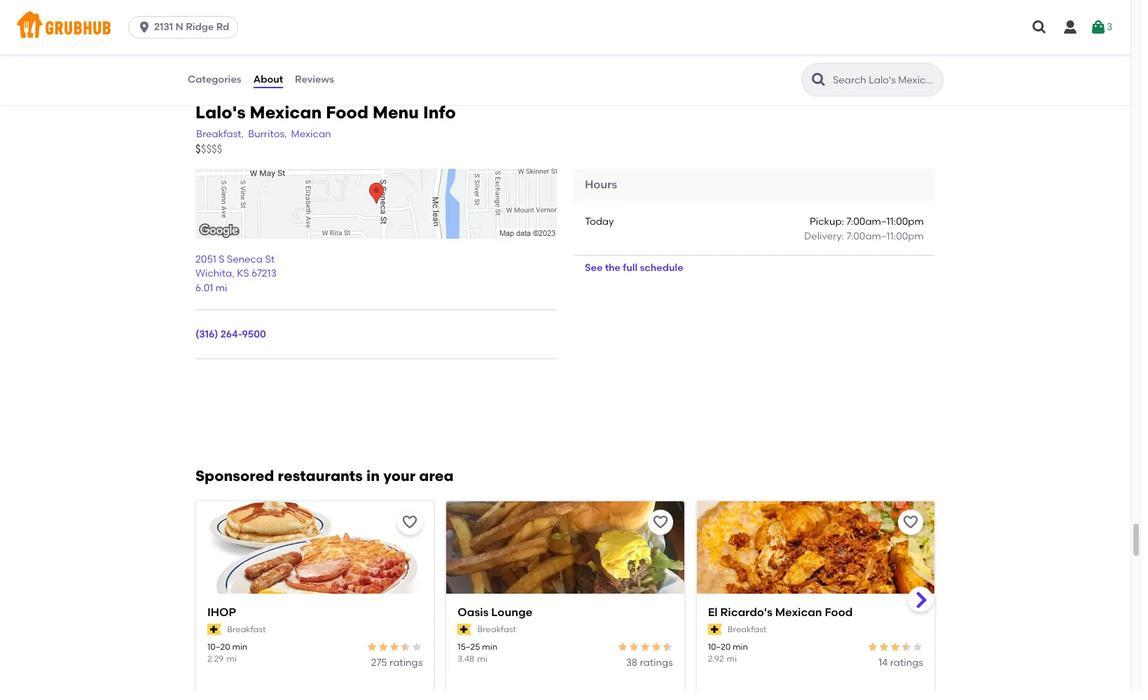 Task type: describe. For each thing, give the bounding box(es) containing it.
svg image inside "2131 n ridge rd" button
[[137, 20, 151, 34]]

0 horizontal spatial food
[[326, 102, 368, 122]]

lounge
[[491, 606, 532, 619]]

10–20 min 2.29 mi
[[207, 642, 247, 664]]

burritos, button
[[247, 127, 288, 142]]

2131 n ridge rd button
[[128, 16, 244, 39]]

breakfast, burritos, mexican
[[196, 128, 331, 140]]

schedule
[[640, 262, 683, 274]]

9500
[[242, 328, 266, 340]]

min for ihop
[[232, 642, 247, 652]]

2051 s seneca st wichita , ks 67213 6.01 mi
[[195, 254, 276, 294]]

info
[[423, 102, 456, 122]]

ridge
[[186, 21, 214, 33]]

1 horizontal spatial svg image
[[1031, 19, 1048, 36]]

10–20 for ihop
[[207, 642, 230, 652]]

save this restaurant button for oasis
[[648, 510, 673, 535]]

ihop logo image
[[196, 502, 434, 619]]

oasis lounge logo image
[[446, 502, 684, 619]]

categories
[[188, 73, 241, 85]]

67213
[[251, 268, 276, 280]]

10–20 for el ricardo's mexican food
[[708, 642, 731, 652]]

3.48
[[458, 654, 474, 664]]

2 horizontal spatial svg image
[[1062, 19, 1079, 36]]

main navigation navigation
[[0, 0, 1131, 55]]

save this restaurant image for oasis lounge
[[652, 514, 669, 531]]

reviews button
[[294, 55, 335, 105]]

1 save this restaurant button from the left
[[397, 510, 423, 535]]

10–20 min 2.92 mi
[[708, 642, 748, 664]]

14
[[879, 657, 888, 669]]

menu
[[373, 102, 419, 122]]

275 ratings
[[371, 657, 423, 669]]

breakfast, button
[[195, 127, 245, 142]]

15–25
[[458, 642, 480, 652]]

2.92
[[708, 654, 724, 664]]

2131
[[154, 21, 173, 33]]

$
[[195, 143, 201, 156]]

in
[[366, 467, 380, 485]]

save this restaurant image
[[402, 514, 418, 531]]

save this restaurant button for el
[[898, 510, 923, 535]]

2.29
[[207, 654, 224, 664]]

reviews
[[295, 73, 334, 85]]

el ricardo's mexican food link
[[708, 605, 923, 621]]

38
[[626, 657, 637, 669]]

3
[[1107, 21, 1112, 33]]

area
[[419, 467, 454, 485]]

oasis lounge link
[[458, 605, 673, 621]]

ratings for el
[[890, 657, 923, 669]]

ricardo's
[[720, 606, 773, 619]]

(316) 264-9500 button
[[195, 328, 266, 342]]

3 button
[[1090, 15, 1112, 40]]

n
[[176, 21, 183, 33]]

breakfast for oasis lounge
[[477, 624, 516, 634]]

$$$$$
[[195, 143, 222, 156]]

275
[[371, 657, 387, 669]]

hours
[[585, 178, 617, 191]]

wichita
[[195, 268, 232, 280]]

see
[[585, 262, 603, 274]]

s
[[219, 254, 224, 266]]

,
[[232, 268, 235, 280]]



Task type: vqa. For each thing, say whether or not it's contained in the screenshot.
Mia in 1/2 loaf French bread. Special garlic sauce and Via Mia spices, topped with mozzarella
no



Task type: locate. For each thing, give the bounding box(es) containing it.
about button
[[253, 55, 284, 105]]

star icon image
[[367, 642, 378, 653], [378, 642, 389, 653], [389, 642, 400, 653], [400, 642, 411, 653], [400, 642, 411, 653], [411, 642, 423, 653], [617, 642, 628, 653], [628, 642, 639, 653], [639, 642, 650, 653], [650, 642, 662, 653], [662, 642, 673, 653], [662, 642, 673, 653], [867, 642, 878, 653], [878, 642, 890, 653], [890, 642, 901, 653], [901, 642, 912, 653], [901, 642, 912, 653], [912, 642, 923, 653]]

el ricardo's mexican food logo image
[[697, 502, 934, 619]]

subscription pass image down the el
[[708, 624, 722, 635]]

save this restaurant button
[[397, 510, 423, 535], [648, 510, 673, 535], [898, 510, 923, 535]]

subscription pass image down ihop
[[207, 624, 221, 635]]

10–20 inside 10–20 min 2.29 mi
[[207, 642, 230, 652]]

subscription pass image for oasis lounge
[[458, 624, 472, 635]]

14 ratings
[[879, 657, 923, 669]]

10–20
[[207, 642, 230, 652], [708, 642, 731, 652]]

sponsored restaurants in your area
[[195, 467, 454, 485]]

breakfast down ihop
[[227, 624, 266, 634]]

ratings
[[389, 657, 423, 669], [640, 657, 673, 669], [890, 657, 923, 669]]

0 horizontal spatial subscription pass image
[[207, 624, 221, 635]]

2 save this restaurant image from the left
[[902, 514, 919, 531]]

15–25 min 3.48 mi
[[458, 642, 497, 664]]

min for el ricardo's mexican food
[[733, 642, 748, 652]]

0 horizontal spatial min
[[232, 642, 247, 652]]

breakfast for el ricardo's mexican food
[[728, 624, 766, 634]]

0 vertical spatial mexican
[[250, 102, 322, 122]]

save this restaurant image for el ricardo's mexican food
[[902, 514, 919, 531]]

save this restaurant image
[[652, 514, 669, 531], [902, 514, 919, 531]]

1 save this restaurant image from the left
[[652, 514, 669, 531]]

3 ratings from the left
[[890, 657, 923, 669]]

subscription pass image
[[207, 624, 221, 635], [458, 624, 472, 635], [708, 624, 722, 635]]

2 10–20 from the left
[[708, 642, 731, 652]]

1 min from the left
[[232, 642, 247, 652]]

1 10–20 from the left
[[207, 642, 230, 652]]

0 horizontal spatial 10–20
[[207, 642, 230, 652]]

1 horizontal spatial save this restaurant image
[[902, 514, 919, 531]]

lalo's
[[195, 102, 246, 122]]

mexican for el
[[775, 606, 822, 619]]

1 horizontal spatial breakfast
[[477, 624, 516, 634]]

min right 15–25
[[482, 642, 497, 652]]

ihop
[[207, 606, 236, 619]]

full
[[623, 262, 638, 274]]

2 breakfast from the left
[[477, 624, 516, 634]]

lalo's mexican food menu info
[[195, 102, 456, 122]]

1 horizontal spatial save this restaurant button
[[648, 510, 673, 535]]

3 breakfast from the left
[[728, 624, 766, 634]]

mi inside 10–20 min 2.92 mi
[[727, 654, 737, 664]]

mi for ihop
[[227, 654, 237, 664]]

2 ratings from the left
[[640, 657, 673, 669]]

ratings for oasis
[[640, 657, 673, 669]]

7:00am–11:00pm
[[846, 216, 924, 228], [846, 230, 924, 242]]

1 ratings from the left
[[389, 657, 423, 669]]

restaurants
[[278, 467, 363, 485]]

svg image
[[1031, 19, 1048, 36], [1062, 19, 1079, 36], [137, 20, 151, 34]]

min
[[232, 642, 247, 652], [482, 642, 497, 652], [733, 642, 748, 652]]

1 horizontal spatial 10–20
[[708, 642, 731, 652]]

subscription pass image for el ricardo's mexican food
[[708, 624, 722, 635]]

breakfast down oasis lounge
[[477, 624, 516, 634]]

ihop link
[[207, 605, 423, 621]]

ratings right 14
[[890, 657, 923, 669]]

mexican
[[250, 102, 322, 122], [291, 128, 331, 140], [775, 606, 822, 619]]

ratings right 38
[[640, 657, 673, 669]]

st
[[265, 254, 275, 266]]

1 subscription pass image from the left
[[207, 624, 221, 635]]

mi right 2.29
[[227, 654, 237, 664]]

breakfast down ricardo's
[[728, 624, 766, 634]]

mi for el ricardo's mexican food
[[727, 654, 737, 664]]

min down ihop
[[232, 642, 247, 652]]

search icon image
[[810, 71, 827, 88]]

food
[[326, 102, 368, 122], [825, 606, 853, 619]]

0 horizontal spatial save this restaurant button
[[397, 510, 423, 535]]

about
[[253, 73, 283, 85]]

1 vertical spatial 7:00am–11:00pm
[[846, 230, 924, 242]]

mi right 3.48 in the bottom of the page
[[477, 654, 487, 664]]

10–20 inside 10–20 min 2.92 mi
[[708, 642, 731, 652]]

today
[[585, 216, 614, 228]]

see the full schedule button
[[574, 256, 695, 281]]

10–20 up 2.29
[[207, 642, 230, 652]]

categories button
[[187, 55, 242, 105]]

min inside 10–20 min 2.29 mi
[[232, 642, 247, 652]]

mi for oasis lounge
[[477, 654, 487, 664]]

the
[[605, 262, 621, 274]]

see the full schedule
[[585, 262, 683, 274]]

subscription pass image up 15–25
[[458, 624, 472, 635]]

breakfast
[[227, 624, 266, 634], [477, 624, 516, 634], [728, 624, 766, 634]]

0 horizontal spatial svg image
[[137, 20, 151, 34]]

7:00am–11:00pm right pickup:
[[846, 216, 924, 228]]

1 vertical spatial food
[[825, 606, 853, 619]]

1 vertical spatial mexican
[[291, 128, 331, 140]]

mi
[[216, 282, 227, 294], [227, 654, 237, 664], [477, 654, 487, 664], [727, 654, 737, 664]]

burritos,
[[248, 128, 287, 140]]

mi inside 15–25 min 3.48 mi
[[477, 654, 487, 664]]

6.01
[[195, 282, 213, 294]]

2 horizontal spatial subscription pass image
[[708, 624, 722, 635]]

2 subscription pass image from the left
[[458, 624, 472, 635]]

1 horizontal spatial min
[[482, 642, 497, 652]]

2 min from the left
[[482, 642, 497, 652]]

0 vertical spatial food
[[326, 102, 368, 122]]

1 breakfast from the left
[[227, 624, 266, 634]]

mexican right ricardo's
[[775, 606, 822, 619]]

1 7:00am–11:00pm from the top
[[846, 216, 924, 228]]

2 vertical spatial mexican
[[775, 606, 822, 619]]

0 horizontal spatial save this restaurant image
[[652, 514, 669, 531]]

mexican up burritos,
[[250, 102, 322, 122]]

seneca
[[227, 254, 263, 266]]

oasis lounge
[[458, 606, 532, 619]]

min inside 10–20 min 2.92 mi
[[733, 642, 748, 652]]

1 horizontal spatial food
[[825, 606, 853, 619]]

1 horizontal spatial ratings
[[640, 657, 673, 669]]

min inside 15–25 min 3.48 mi
[[482, 642, 497, 652]]

3 subscription pass image from the left
[[708, 624, 722, 635]]

oasis
[[458, 606, 489, 619]]

(316) 264-9500
[[195, 328, 266, 340]]

el
[[708, 606, 718, 619]]

0 horizontal spatial breakfast
[[227, 624, 266, 634]]

el ricardo's mexican food
[[708, 606, 853, 619]]

ks
[[237, 268, 249, 280]]

10–20 up 2.92
[[708, 642, 731, 652]]

7:00am–11:00pm right delivery:
[[846, 230, 924, 242]]

3 min from the left
[[733, 642, 748, 652]]

mi inside 2051 s seneca st wichita , ks 67213 6.01 mi
[[216, 282, 227, 294]]

38 ratings
[[626, 657, 673, 669]]

2131 n ridge rd
[[154, 21, 229, 33]]

delivery:
[[804, 230, 844, 242]]

pickup:
[[810, 216, 844, 228]]

2 horizontal spatial ratings
[[890, 657, 923, 669]]

subscription pass image for ihop
[[207, 624, 221, 635]]

2 horizontal spatial save this restaurant button
[[898, 510, 923, 535]]

(316)
[[195, 328, 218, 340]]

2051
[[195, 254, 216, 266]]

mexican button
[[290, 127, 332, 142]]

min down ricardo's
[[733, 642, 748, 652]]

0 vertical spatial 7:00am–11:00pm
[[846, 216, 924, 228]]

sponsored
[[195, 467, 274, 485]]

pickup: 7:00am–11:00pm delivery: 7:00am–11:00pm
[[804, 216, 924, 242]]

2 7:00am–11:00pm from the top
[[846, 230, 924, 242]]

your
[[383, 467, 416, 485]]

svg image
[[1090, 19, 1107, 36]]

264-
[[220, 328, 242, 340]]

1 horizontal spatial subscription pass image
[[458, 624, 472, 635]]

Search Lalo's Mexican Food search field
[[831, 74, 939, 87]]

2 horizontal spatial breakfast
[[728, 624, 766, 634]]

mexican for breakfast,
[[291, 128, 331, 140]]

ratings right the '275'
[[389, 657, 423, 669]]

2 horizontal spatial min
[[733, 642, 748, 652]]

breakfast,
[[196, 128, 244, 140]]

mexican down lalo's mexican food menu info
[[291, 128, 331, 140]]

mi right 2.92
[[727, 654, 737, 664]]

min for oasis lounge
[[482, 642, 497, 652]]

mi inside 10–20 min 2.29 mi
[[227, 654, 237, 664]]

3 save this restaurant button from the left
[[898, 510, 923, 535]]

rd
[[216, 21, 229, 33]]

0 horizontal spatial ratings
[[389, 657, 423, 669]]

breakfast for ihop
[[227, 624, 266, 634]]

2 save this restaurant button from the left
[[648, 510, 673, 535]]

mi down wichita
[[216, 282, 227, 294]]



